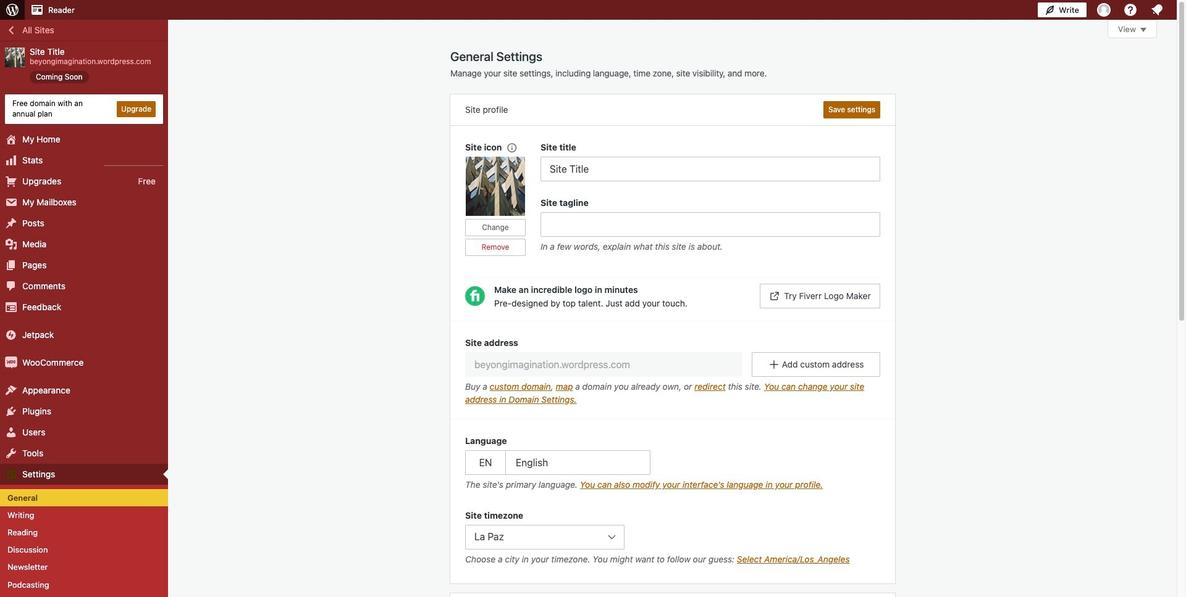 Task type: vqa. For each thing, say whether or not it's contained in the screenshot.
My Profile icon
yes



Task type: locate. For each thing, give the bounding box(es) containing it.
2 img image from the top
[[5, 357, 17, 369]]

img image
[[5, 329, 17, 341], [5, 357, 17, 369]]

1 vertical spatial img image
[[5, 357, 17, 369]]

None text field
[[541, 157, 880, 182], [541, 212, 880, 237], [541, 157, 880, 182], [541, 212, 880, 237]]

group
[[465, 141, 541, 271], [541, 141, 880, 182], [541, 196, 880, 256], [450, 321, 895, 420], [465, 435, 880, 495], [465, 510, 880, 570]]

main content
[[450, 20, 1157, 598]]

0 vertical spatial img image
[[5, 329, 17, 341]]

None text field
[[465, 353, 742, 377]]

manage your notifications image
[[1150, 2, 1164, 17]]



Task type: describe. For each thing, give the bounding box(es) containing it.
more information image
[[506, 142, 517, 153]]

my profile image
[[1097, 3, 1111, 17]]

manage your sites image
[[5, 2, 20, 17]]

1 img image from the top
[[5, 329, 17, 341]]

highest hourly views 0 image
[[104, 158, 163, 166]]

fiverr small logo image
[[465, 287, 485, 306]]

help image
[[1123, 2, 1138, 17]]

closed image
[[1140, 28, 1147, 32]]



